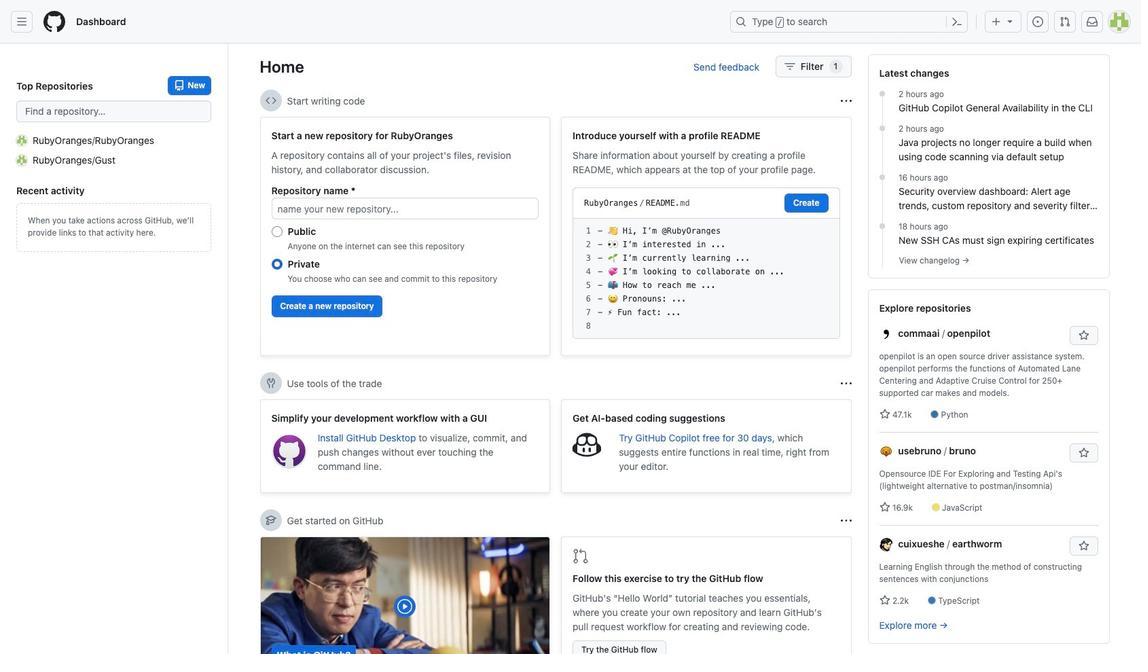 Task type: vqa. For each thing, say whether or not it's contained in the screenshot.
tools 'ICON'
yes



Task type: describe. For each thing, give the bounding box(es) containing it.
dot fill image
[[877, 172, 888, 183]]

try the github flow element
[[561, 537, 852, 654]]

star this repository image for @usebruno profile image
[[1079, 448, 1090, 459]]

none radio inside the start a new repository element
[[272, 259, 282, 270]]

@usebruno profile image
[[880, 445, 893, 459]]

star image
[[880, 409, 891, 420]]

none submit inside introduce yourself with a profile readme element
[[785, 194, 829, 213]]

rubyoranges image
[[16, 135, 27, 146]]

mortar board image
[[265, 515, 276, 526]]

why am i seeing this? image for get ai-based coding suggestions element in the bottom of the page
[[841, 378, 852, 389]]

play image
[[397, 599, 413, 615]]

star this repository image
[[1079, 541, 1090, 552]]

triangle down image
[[1005, 16, 1016, 27]]

explore element
[[868, 54, 1110, 654]]

git pull request image inside try the github flow 'element'
[[573, 548, 589, 565]]

plus image
[[992, 16, 1002, 27]]

get ai-based coding suggestions element
[[561, 400, 852, 493]]

2 dot fill image from the top
[[877, 123, 888, 134]]

start a new repository element
[[260, 117, 550, 356]]

explore repositories navigation
[[868, 290, 1110, 644]]

why am i seeing this? image for introduce yourself with a profile readme element
[[841, 95, 852, 106]]

notifications image
[[1087, 16, 1098, 27]]

introduce yourself with a profile readme element
[[561, 117, 852, 356]]

command palette image
[[952, 16, 963, 27]]

star image for @usebruno profile image
[[880, 502, 891, 513]]

filter image
[[785, 61, 796, 72]]



Task type: locate. For each thing, give the bounding box(es) containing it.
star this repository image
[[1079, 330, 1090, 341], [1079, 448, 1090, 459]]

Top Repositories search field
[[16, 101, 211, 122]]

issue opened image
[[1033, 16, 1044, 27]]

0 vertical spatial star image
[[880, 502, 891, 513]]

github desktop image
[[272, 434, 307, 469]]

None submit
[[785, 194, 829, 213]]

0 vertical spatial star this repository image
[[1079, 330, 1090, 341]]

None radio
[[272, 226, 282, 237]]

1 vertical spatial git pull request image
[[573, 548, 589, 565]]

1 why am i seeing this? image from the top
[[841, 95, 852, 106]]

simplify your development workflow with a gui element
[[260, 400, 550, 493]]

homepage image
[[43, 11, 65, 33]]

1 vertical spatial why am i seeing this? image
[[841, 378, 852, 389]]

1 vertical spatial dot fill image
[[877, 123, 888, 134]]

1 star this repository image from the top
[[1079, 330, 1090, 341]]

what is github? image
[[261, 538, 550, 654]]

@cuixueshe profile image
[[880, 538, 893, 552]]

star image for @cuixueshe profile image
[[880, 595, 891, 606]]

2 star this repository image from the top
[[1079, 448, 1090, 459]]

0 vertical spatial git pull request image
[[1060, 16, 1071, 27]]

@commaai profile image
[[880, 328, 893, 341]]

2 vertical spatial dot fill image
[[877, 221, 888, 232]]

0 horizontal spatial git pull request image
[[573, 548, 589, 565]]

star image
[[880, 502, 891, 513], [880, 595, 891, 606]]

dot fill image
[[877, 88, 888, 99], [877, 123, 888, 134], [877, 221, 888, 232]]

1 horizontal spatial git pull request image
[[1060, 16, 1071, 27]]

star image down @cuixueshe profile image
[[880, 595, 891, 606]]

0 vertical spatial why am i seeing this? image
[[841, 95, 852, 106]]

None radio
[[272, 259, 282, 270]]

why am i seeing this? image
[[841, 95, 852, 106], [841, 378, 852, 389], [841, 515, 852, 526]]

git pull request image
[[1060, 16, 1071, 27], [573, 548, 589, 565]]

tools image
[[265, 378, 276, 389]]

code image
[[265, 95, 276, 106]]

0 vertical spatial dot fill image
[[877, 88, 888, 99]]

3 dot fill image from the top
[[877, 221, 888, 232]]

1 dot fill image from the top
[[877, 88, 888, 99]]

star image up @cuixueshe profile image
[[880, 502, 891, 513]]

2 star image from the top
[[880, 595, 891, 606]]

2 why am i seeing this? image from the top
[[841, 378, 852, 389]]

gust image
[[16, 155, 27, 165]]

2 vertical spatial why am i seeing this? image
[[841, 515, 852, 526]]

why am i seeing this? image for try the github flow 'element'
[[841, 515, 852, 526]]

1 vertical spatial star this repository image
[[1079, 448, 1090, 459]]

1 star image from the top
[[880, 502, 891, 513]]

Find a repository… text field
[[16, 101, 211, 122]]

name your new repository... text field
[[272, 198, 539, 220]]

what is github? element
[[260, 537, 550, 654]]

none radio inside the start a new repository element
[[272, 226, 282, 237]]

3 why am i seeing this? image from the top
[[841, 515, 852, 526]]

star this repository image for @commaai profile icon
[[1079, 330, 1090, 341]]

1 vertical spatial star image
[[880, 595, 891, 606]]



